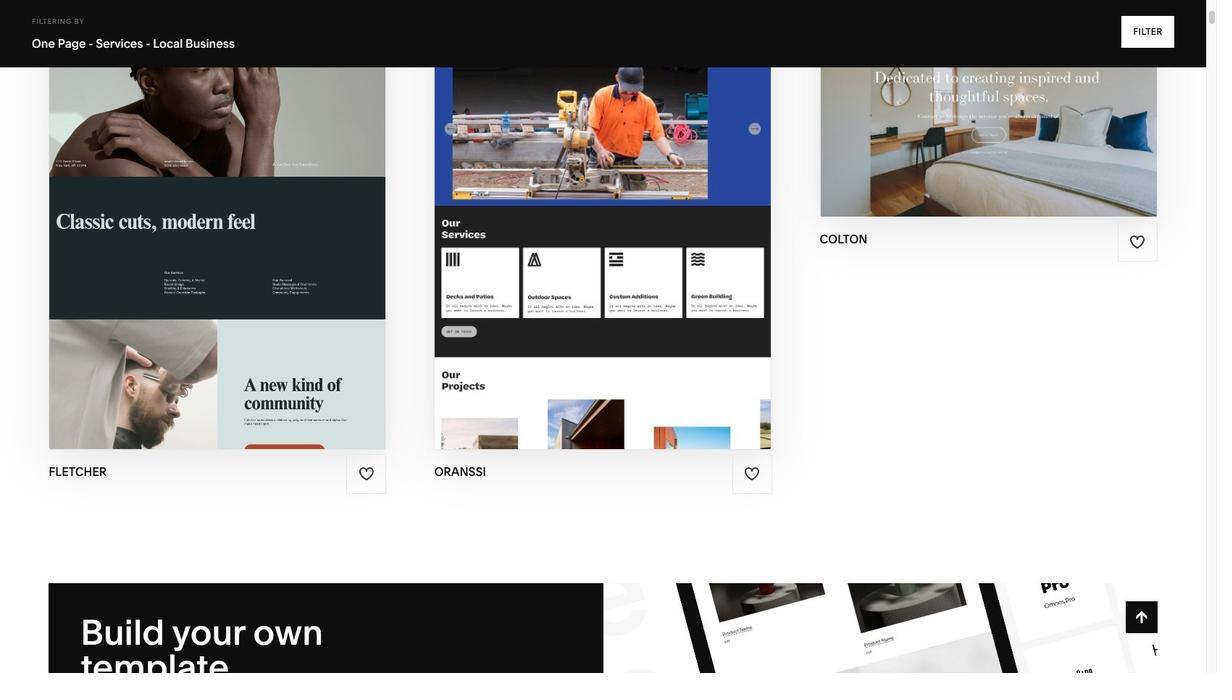 Task type: describe. For each thing, give the bounding box(es) containing it.
add fletcher to your favorites list image
[[359, 466, 375, 482]]

colton image
[[821, 1, 1158, 217]]

oranssi image
[[435, 1, 772, 449]]



Task type: locate. For each thing, give the bounding box(es) containing it.
add oranssi to your favorites list image
[[745, 466, 761, 482]]

fletcher image
[[49, 1, 386, 449]]

back to top image
[[1134, 610, 1150, 626]]

add colton to your favorites list image
[[1130, 234, 1146, 250]]

preview of building your own template image
[[604, 584, 1158, 674]]



Task type: vqa. For each thing, say whether or not it's contained in the screenshot.
the Add Oranssi to your favorites list image
yes



